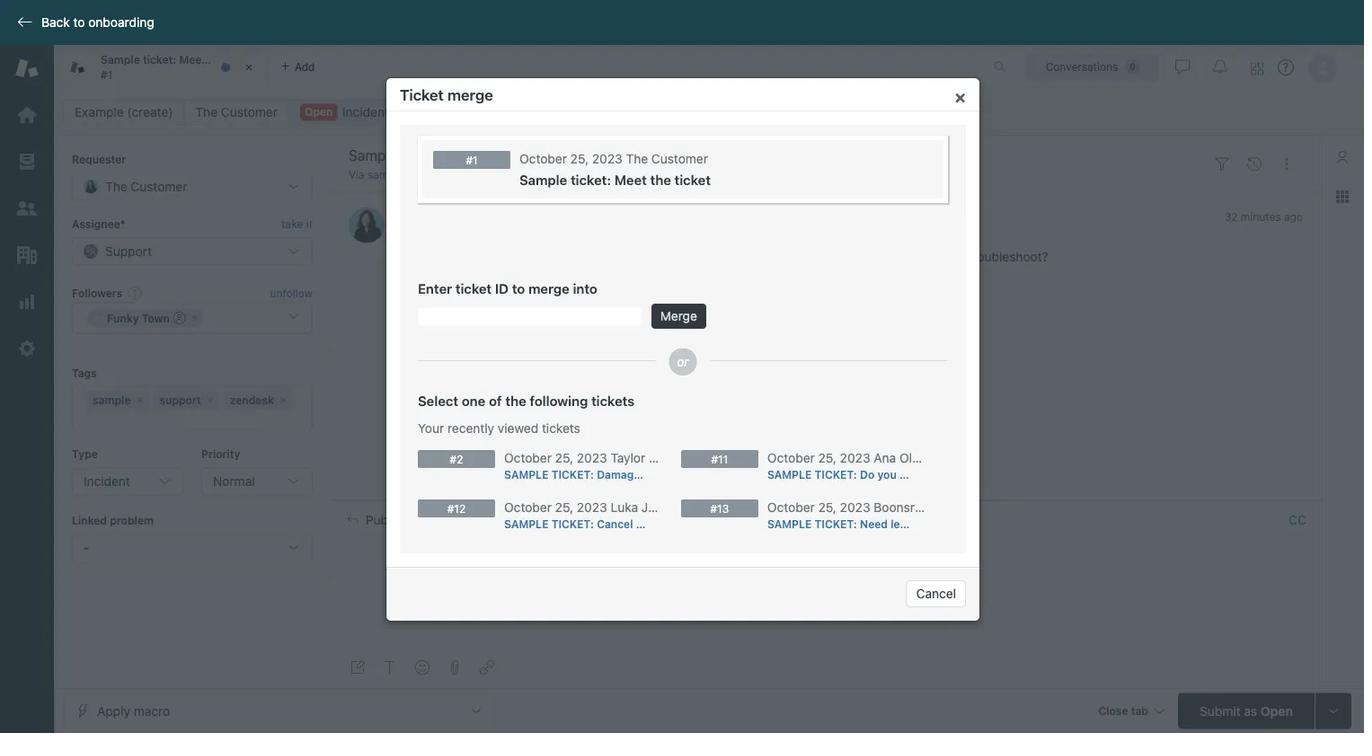 Task type: vqa. For each thing, say whether or not it's contained in the screenshot.
the October in October 25, 2023 Taylor Moore SAMPLE TICKET: Damaged product
yes



Task type: describe. For each thing, give the bounding box(es) containing it.
following
[[530, 393, 588, 409]]

the right customer@example.com image at the bottom
[[522, 514, 542, 526]]

sample inside october 25, 2023 the customer sample ticket: meet the ticket
[[520, 172, 567, 187]]

october 25, 2023 boonsri saeli sample ticket: need less items than ordered
[[768, 500, 1015, 530]]

october 25, 2023 ana oliveira sample ticket: do you do gift wrapping?
[[768, 451, 993, 481]]

1 horizontal spatial tickets
[[592, 393, 635, 409]]

conversations
[[1046, 61, 1119, 73]]

sample ticket: damaged product link
[[504, 467, 692, 483]]

apps image
[[1336, 190, 1350, 204]]

ticket inside "sample ticket: meet the ticket #1"
[[229, 54, 259, 66]]

customer inside secondary element
[[221, 105, 278, 120]]

hi
[[399, 233, 411, 248]]

do
[[860, 468, 875, 481]]

25, for do
[[819, 451, 837, 466]]

Public reply composer text field
[[340, 539, 1313, 577]]

submit as open
[[1200, 704, 1293, 719]]

october 25, 2023 luka jensen sample ticket: cancel order
[[504, 500, 683, 530]]

linked
[[72, 514, 107, 527]]

incident
[[84, 474, 130, 489]]

2023 for meet
[[592, 151, 623, 166]]

customer left edit user image
[[545, 514, 597, 526]]

edit user image
[[604, 514, 617, 526]]

get help image
[[1278, 59, 1294, 76]]

jensen
[[642, 500, 683, 515]]

sample ticket: meet the ticket #1
[[101, 54, 259, 81]]

an
[[470, 249, 484, 264]]

customer inside hi there, i'm sending an email because i'm having a problem setting up your new product. can you help me troubleshoot? thanks, the customer
[[425, 282, 481, 297]]

less
[[891, 518, 912, 530]]

assignee*
[[72, 218, 125, 230]]

25, for need
[[819, 500, 837, 515]]

saeli
[[922, 500, 949, 515]]

#12
[[447, 502, 466, 515]]

of
[[489, 393, 502, 409]]

taylor
[[611, 451, 646, 466]]

october for need
[[768, 500, 815, 515]]

avatar image
[[349, 207, 385, 243]]

october 25, 2023 taylor moore sample ticket: damaged product
[[504, 451, 692, 481]]

having
[[595, 249, 633, 264]]

the inside secondary element
[[195, 105, 218, 120]]

because
[[521, 249, 570, 264]]

views image
[[15, 150, 39, 173]]

thanks,
[[399, 266, 445, 280]]

0 vertical spatial to
[[73, 15, 85, 30]]

boonsri
[[874, 500, 918, 515]]

tags
[[72, 367, 97, 380]]

setting
[[698, 249, 738, 264]]

(create)
[[127, 105, 173, 120]]

hi there, i'm sending an email because i'm having a problem setting up your new product. can you help me troubleshoot? thanks, the customer
[[399, 233, 1049, 297]]

need
[[860, 518, 888, 530]]

tab containing sample ticket: meet the ticket
[[54, 45, 270, 90]]

the inside october 25, 2023 the customer sample ticket: meet the ticket
[[626, 151, 648, 166]]

wrapping?
[[937, 468, 993, 481]]

your
[[759, 249, 785, 264]]

1 vertical spatial problem
[[110, 514, 154, 527]]

take it button
[[282, 215, 313, 234]]

sample for october 25, 2023 luka jensen
[[504, 518, 549, 530]]

gift
[[916, 468, 934, 481]]

conversations button
[[1027, 53, 1160, 81]]

example (create) button
[[63, 100, 185, 125]]

via sample ticket
[[349, 169, 435, 181]]

2023 for do
[[840, 451, 871, 466]]

draft mode image
[[351, 661, 365, 675]]

insert emojis image
[[415, 661, 430, 675]]

minutes
[[1241, 210, 1281, 223]]

events image
[[1248, 157, 1262, 171]]

ticket: for taylor
[[552, 468, 594, 481]]

1 i'm from the left
[[399, 249, 417, 264]]

one
[[462, 393, 486, 409]]

ana
[[874, 451, 896, 466]]

october 25, 2023 the customer sample ticket: meet the ticket
[[520, 151, 711, 187]]

example
[[75, 105, 124, 120]]

#13
[[711, 502, 729, 515]]

than
[[947, 518, 971, 530]]

normal
[[213, 474, 255, 489]]

back to onboarding link
[[0, 14, 163, 31]]

#11
[[712, 453, 728, 466]]

customer@example.com image
[[504, 513, 518, 527]]

as
[[1244, 704, 1258, 719]]

sample inside "sample ticket: meet the ticket #1"
[[101, 54, 140, 66]]

the for select one of the following tickets
[[505, 393, 526, 409]]

via
[[349, 169, 365, 181]]

32 minutes ago
[[1225, 210, 1303, 223]]

the up hi
[[399, 208, 422, 223]]

sample
[[368, 169, 404, 181]]

sample ticket: cancel order link
[[504, 516, 665, 532]]

sample for october 25, 2023 ana oliveira
[[768, 468, 812, 481]]

customer up there,
[[425, 208, 485, 223]]

the inside hi there, i'm sending an email because i'm having a problem setting up your new product. can you help me troubleshoot? thanks, the customer
[[399, 282, 421, 297]]

cc button
[[1289, 512, 1307, 528]]

new
[[788, 249, 812, 264]]

ago
[[1285, 210, 1303, 223]]

ticket inside october 25, 2023 the customer sample ticket: meet the ticket
[[675, 172, 711, 187]]

2 horizontal spatial the customer
[[522, 514, 597, 526]]

add link (cmd k) image
[[480, 661, 494, 675]]

up
[[741, 249, 756, 264]]

sample ticket: do you do gift wrapping? link
[[768, 467, 993, 483]]

there,
[[415, 233, 449, 248]]

oliveira
[[900, 451, 943, 466]]

the inside october 25, 2023 the customer sample ticket: meet the ticket
[[650, 172, 671, 187]]

Subject field
[[345, 145, 1203, 166]]

0 horizontal spatial the customer link
[[184, 100, 289, 125]]

type
[[72, 448, 98, 461]]

normal button
[[201, 467, 313, 496]]

october for cancel
[[504, 500, 552, 515]]

ticket: for boonsri
[[815, 518, 857, 530]]

25, for damaged
[[555, 451, 574, 466]]



Task type: locate. For each thing, give the bounding box(es) containing it.
linked problem
[[72, 514, 154, 527]]

the down "sample ticket: meet the ticket #1"
[[195, 105, 218, 120]]

ticket: up public reply composer 'text field' on the bottom
[[815, 518, 857, 530]]

0 vertical spatial tickets
[[592, 393, 635, 409]]

1 horizontal spatial the customer
[[399, 208, 485, 223]]

sample left do
[[768, 468, 812, 481]]

close image
[[240, 58, 258, 76]]

open link
[[288, 100, 418, 125]]

25, for cancel
[[555, 500, 574, 515]]

#1 up example
[[101, 68, 112, 81]]

sample for october 25, 2023 boonsri saeli
[[768, 518, 812, 530]]

merge right "ticket"
[[448, 85, 493, 103]]

2 i'm from the left
[[574, 249, 591, 264]]

admin image
[[15, 337, 39, 360]]

october
[[520, 151, 567, 166], [504, 451, 552, 466], [768, 451, 815, 466], [504, 500, 552, 515], [768, 500, 815, 515]]

0 vertical spatial cancel
[[597, 518, 633, 530]]

format text image
[[383, 661, 397, 675]]

the customer right customer@example.com image at the bottom
[[522, 514, 597, 526]]

customer context image
[[1336, 150, 1350, 165]]

0 horizontal spatial the
[[209, 54, 226, 66]]

example (create)
[[75, 105, 173, 120]]

0 horizontal spatial open
[[305, 106, 333, 118]]

2023 for cancel
[[577, 500, 607, 515]]

ticket: inside october 25, 2023 taylor moore sample ticket: damaged product
[[552, 468, 594, 481]]

ticket: up (create)
[[143, 54, 176, 66]]

1 vertical spatial open
[[1261, 704, 1293, 719]]

to
[[73, 15, 85, 30], [512, 280, 525, 296]]

#1
[[101, 68, 112, 81], [466, 154, 478, 166]]

2023 inside october 25, 2023 ana oliveira sample ticket: do you do gift wrapping?
[[840, 451, 871, 466]]

25, inside the october 25, 2023 luka jensen sample ticket: cancel order
[[555, 500, 574, 515]]

troubleshoot?
[[969, 249, 1049, 264]]

0 horizontal spatial #1
[[101, 68, 112, 81]]

cancel down items
[[917, 587, 956, 601]]

the left 'close' icon
[[209, 54, 226, 66]]

sample
[[101, 54, 140, 66], [520, 172, 567, 187]]

ticket: inside october 25, 2023 ana oliveira sample ticket: do you do gift wrapping?
[[815, 468, 857, 481]]

main element
[[0, 45, 54, 734]]

0 vertical spatial the
[[209, 54, 226, 66]]

meet inside october 25, 2023 the customer sample ticket: meet the ticket
[[615, 172, 647, 187]]

0 vertical spatial #1
[[101, 68, 112, 81]]

ticket: up the october 25, 2023 luka jensen sample ticket: cancel order
[[552, 468, 594, 481]]

sample down viewed
[[504, 468, 549, 481]]

a
[[636, 249, 643, 264]]

2023 inside october 25, 2023 the customer sample ticket: meet the ticket
[[592, 151, 623, 166]]

0 vertical spatial you
[[895, 249, 916, 264]]

zendesk support image
[[15, 57, 39, 80]]

tab
[[54, 45, 270, 90]]

tickets right following on the left bottom of page
[[592, 393, 635, 409]]

1 horizontal spatial #1
[[466, 154, 478, 166]]

#2
[[450, 453, 463, 466]]

None submit
[[652, 304, 706, 329]]

0 horizontal spatial ticket:
[[143, 54, 176, 66]]

2023 inside october 25, 2023 taylor moore sample ticket: damaged product
[[577, 451, 607, 466]]

×
[[955, 85, 966, 107]]

enter ticket id to merge into
[[418, 280, 598, 296]]

you inside october 25, 2023 ana oliveira sample ticket: do you do gift wrapping?
[[878, 468, 897, 481]]

0 horizontal spatial meet
[[179, 54, 206, 66]]

sample inside the october 25, 2023 luka jensen sample ticket: cancel order
[[504, 518, 549, 530]]

can
[[868, 249, 891, 264]]

1 vertical spatial cancel
[[917, 587, 956, 601]]

ticket: inside "sample ticket: meet the ticket #1"
[[143, 54, 176, 66]]

ordered
[[974, 518, 1015, 530]]

meet left 'close' icon
[[179, 54, 206, 66]]

ticket: for luka
[[552, 518, 594, 530]]

2023 inside october 25, 2023 boonsri saeli sample ticket: need less items than ordered
[[840, 500, 871, 515]]

ticket merge
[[400, 85, 493, 103]]

0 vertical spatial sample
[[101, 54, 140, 66]]

the customer down 'close' icon
[[195, 105, 278, 120]]

your
[[418, 421, 444, 436]]

0 horizontal spatial tickets
[[542, 421, 581, 436]]

0 horizontal spatial problem
[[110, 514, 154, 527]]

32
[[1225, 210, 1238, 223]]

sample up because at top left
[[520, 172, 567, 187]]

back to onboarding
[[41, 15, 154, 30]]

the customer link down 'close' icon
[[184, 100, 289, 125]]

october inside october 25, 2023 ana oliveira sample ticket: do you do gift wrapping?
[[768, 451, 815, 466]]

open inside secondary element
[[305, 106, 333, 118]]

the
[[195, 105, 218, 120], [626, 151, 648, 166], [399, 208, 422, 223], [399, 282, 421, 297], [522, 514, 542, 526]]

customer down sending
[[425, 282, 481, 297]]

1 vertical spatial #1
[[466, 154, 478, 166]]

problem
[[647, 249, 694, 264], [110, 514, 154, 527]]

ticket: left edit user image
[[552, 518, 594, 530]]

1 horizontal spatial ticket:
[[571, 172, 611, 187]]

1 horizontal spatial sample
[[520, 172, 567, 187]]

customers image
[[15, 197, 39, 220]]

october inside october 25, 2023 taylor moore sample ticket: damaged product
[[504, 451, 552, 466]]

0 horizontal spatial the customer
[[195, 105, 278, 120]]

2023 for need
[[840, 500, 871, 515]]

or
[[677, 355, 689, 369]]

the customer link up there,
[[399, 208, 485, 223]]

0 vertical spatial ticket:
[[143, 54, 176, 66]]

2023 inside the october 25, 2023 luka jensen sample ticket: cancel order
[[577, 500, 607, 515]]

you right can
[[895, 249, 916, 264]]

the down secondary element
[[650, 172, 671, 187]]

meet up a
[[615, 172, 647, 187]]

sample inside october 25, 2023 ana oliveira sample ticket: do you do gift wrapping?
[[768, 468, 812, 481]]

0 horizontal spatial i'm
[[399, 249, 417, 264]]

ticket: inside october 25, 2023 boonsri saeli sample ticket: need less items than ordered
[[815, 518, 857, 530]]

i'm left having
[[574, 249, 591, 264]]

2 vertical spatial the
[[505, 393, 526, 409]]

october inside the october 25, 2023 luka jensen sample ticket: cancel order
[[504, 500, 552, 515]]

1 vertical spatial you
[[878, 468, 897, 481]]

secondary element
[[54, 94, 1365, 130]]

the inside "sample ticket: meet the ticket #1"
[[209, 54, 226, 66]]

1 horizontal spatial meet
[[615, 172, 647, 187]]

your recently viewed tickets
[[418, 421, 581, 436]]

1 horizontal spatial the
[[505, 393, 526, 409]]

take
[[282, 218, 303, 230]]

2 horizontal spatial the
[[650, 172, 671, 187]]

0 vertical spatial the customer link
[[184, 100, 289, 125]]

1 horizontal spatial to
[[512, 280, 525, 296]]

1 vertical spatial the customer link
[[399, 208, 485, 223]]

onboarding
[[88, 15, 154, 30]]

1 horizontal spatial i'm
[[574, 249, 591, 264]]

incident button
[[72, 467, 183, 496]]

0 horizontal spatial to
[[73, 15, 85, 30]]

ticket:
[[143, 54, 176, 66], [571, 172, 611, 187]]

0 vertical spatial open
[[305, 106, 333, 118]]

i'm
[[399, 249, 417, 264], [574, 249, 591, 264]]

customer down 'close' icon
[[221, 105, 278, 120]]

merge down because at top left
[[529, 280, 570, 296]]

1 vertical spatial merge
[[529, 280, 570, 296]]

zendesk products image
[[1251, 62, 1264, 75]]

reporting image
[[15, 290, 39, 314]]

me
[[947, 249, 965, 264]]

2023 for damaged
[[577, 451, 607, 466]]

25, inside october 25, 2023 ana oliveira sample ticket: do you do gift wrapping?
[[819, 451, 837, 466]]

25,
[[571, 151, 589, 166], [555, 451, 574, 466], [819, 451, 837, 466], [555, 500, 574, 515], [819, 500, 837, 515]]

1 vertical spatial tickets
[[542, 421, 581, 436]]

you inside hi there, i'm sending an email because i'm having a problem setting up your new product. can you help me troubleshoot? thanks, the customer
[[895, 249, 916, 264]]

items
[[915, 518, 944, 530]]

select one of the following tickets
[[418, 393, 635, 409]]

open
[[305, 106, 333, 118], [1261, 704, 1293, 719]]

to right back
[[73, 15, 85, 30]]

0 horizontal spatial cancel
[[597, 518, 633, 530]]

problem down incident popup button
[[110, 514, 154, 527]]

#1 down ticket merge
[[466, 154, 478, 166]]

sample inside october 25, 2023 taylor moore sample ticket: damaged product
[[504, 468, 549, 481]]

ticket: inside october 25, 2023 the customer sample ticket: meet the ticket
[[571, 172, 611, 187]]

problem inside hi there, i'm sending an email because i'm having a problem setting up your new product. can you help me troubleshoot? thanks, the customer
[[647, 249, 694, 264]]

organizations image
[[15, 244, 39, 267]]

to
[[475, 512, 489, 527]]

sample up public reply composer 'text field' on the bottom
[[768, 518, 812, 530]]

2 vertical spatial the customer
[[522, 514, 597, 526]]

october inside october 25, 2023 the customer sample ticket: meet the ticket
[[520, 151, 567, 166]]

1 vertical spatial to
[[512, 280, 525, 296]]

1 horizontal spatial cancel
[[917, 587, 956, 601]]

the customer inside secondary element
[[195, 105, 278, 120]]

1 vertical spatial ticket:
[[571, 172, 611, 187]]

0 vertical spatial merge
[[448, 85, 493, 103]]

priority
[[201, 448, 240, 461]]

enter
[[418, 280, 452, 296]]

sending
[[420, 249, 466, 264]]

0 horizontal spatial merge
[[448, 85, 493, 103]]

1 vertical spatial the customer
[[399, 208, 485, 223]]

customer down secondary element
[[652, 151, 708, 166]]

meet inside "sample ticket: meet the ticket #1"
[[179, 54, 206, 66]]

sample for october 25, 2023 taylor moore
[[504, 468, 549, 481]]

1 horizontal spatial merge
[[529, 280, 570, 296]]

product.
[[816, 249, 865, 264]]

customer
[[221, 105, 278, 120], [652, 151, 708, 166], [425, 208, 485, 223], [425, 282, 481, 297], [545, 514, 597, 526]]

32 minutes ago text field
[[1225, 210, 1303, 223]]

tickets
[[592, 393, 635, 409], [542, 421, 581, 436]]

25, inside october 25, 2023 boonsri saeli sample ticket: need less items than ordered
[[819, 500, 837, 515]]

email
[[487, 249, 518, 264]]

get started image
[[15, 103, 39, 127]]

ticket
[[229, 54, 259, 66], [407, 169, 435, 181], [675, 172, 711, 187], [456, 280, 492, 296]]

moore
[[649, 451, 686, 466]]

select
[[418, 393, 459, 409]]

to right id
[[512, 280, 525, 296]]

sample right to
[[504, 518, 549, 530]]

merge
[[448, 85, 493, 103], [529, 280, 570, 296]]

the down thanks,
[[399, 282, 421, 297]]

Enter ticket ID to merge into text field
[[418, 307, 641, 325]]

problem right a
[[647, 249, 694, 264]]

it
[[306, 218, 313, 230]]

0 horizontal spatial sample
[[101, 54, 140, 66]]

the customer up there,
[[399, 208, 485, 223]]

0 vertical spatial meet
[[179, 54, 206, 66]]

october for damaged
[[504, 451, 552, 466]]

ticket: left do
[[815, 468, 857, 481]]

1 horizontal spatial problem
[[647, 249, 694, 264]]

october for do
[[768, 451, 815, 466]]

customer inside october 25, 2023 the customer sample ticket: meet the ticket
[[652, 151, 708, 166]]

damaged
[[597, 468, 647, 481]]

back
[[41, 15, 70, 30]]

1 vertical spatial meet
[[615, 172, 647, 187]]

1 horizontal spatial the customer link
[[399, 208, 485, 223]]

ticket:
[[552, 468, 594, 481], [815, 468, 857, 481], [552, 518, 594, 530], [815, 518, 857, 530]]

you down ana
[[878, 468, 897, 481]]

the for sample ticket: meet the ticket #1
[[209, 54, 226, 66]]

25, inside october 25, 2023 taylor moore sample ticket: damaged product
[[555, 451, 574, 466]]

luka
[[611, 500, 638, 515]]

unfollow button
[[270, 285, 313, 301]]

tabs tab list
[[54, 45, 975, 90]]

product
[[650, 468, 692, 481]]

ticket: for ana
[[815, 468, 857, 481]]

#1 inside "sample ticket: meet the ticket #1"
[[101, 68, 112, 81]]

october for meet
[[520, 151, 567, 166]]

sample inside october 25, 2023 boonsri saeli sample ticket: need less items than ordered
[[768, 518, 812, 530]]

1 vertical spatial sample
[[520, 172, 567, 187]]

cancel inside the october 25, 2023 luka jensen sample ticket: cancel order
[[597, 518, 633, 530]]

cancel inside button
[[917, 587, 956, 601]]

25, inside october 25, 2023 the customer sample ticket: meet the ticket
[[571, 151, 589, 166]]

ticket: up having
[[571, 172, 611, 187]]

the down secondary element
[[626, 151, 648, 166]]

submit
[[1200, 704, 1241, 719]]

2023
[[592, 151, 623, 166], [577, 451, 607, 466], [840, 451, 871, 466], [577, 500, 607, 515], [840, 500, 871, 515]]

add attachment image
[[448, 661, 462, 675]]

i'm down hi
[[399, 249, 417, 264]]

the right of
[[505, 393, 526, 409]]

tickets down following on the left bottom of page
[[542, 421, 581, 436]]

help
[[919, 249, 944, 264]]

cancel button
[[907, 581, 966, 608]]

0 vertical spatial problem
[[647, 249, 694, 264]]

into
[[573, 280, 598, 296]]

1 horizontal spatial open
[[1261, 704, 1293, 719]]

you
[[895, 249, 916, 264], [878, 468, 897, 481]]

1 vertical spatial the
[[650, 172, 671, 187]]

viewed
[[498, 421, 539, 436]]

the customer
[[195, 105, 278, 120], [399, 208, 485, 223], [522, 514, 597, 526]]

cancel down luka
[[597, 518, 633, 530]]

0 vertical spatial the customer
[[195, 105, 278, 120]]

recently
[[448, 421, 495, 436]]

sample down onboarding
[[101, 54, 140, 66]]

25, for meet
[[571, 151, 589, 166]]

october inside october 25, 2023 boonsri saeli sample ticket: need less items than ordered
[[768, 500, 815, 515]]

ticket: inside the october 25, 2023 luka jensen sample ticket: cancel order
[[552, 518, 594, 530]]

ticket
[[400, 85, 444, 103]]

× link
[[955, 85, 966, 107]]

take it
[[282, 218, 313, 230]]



